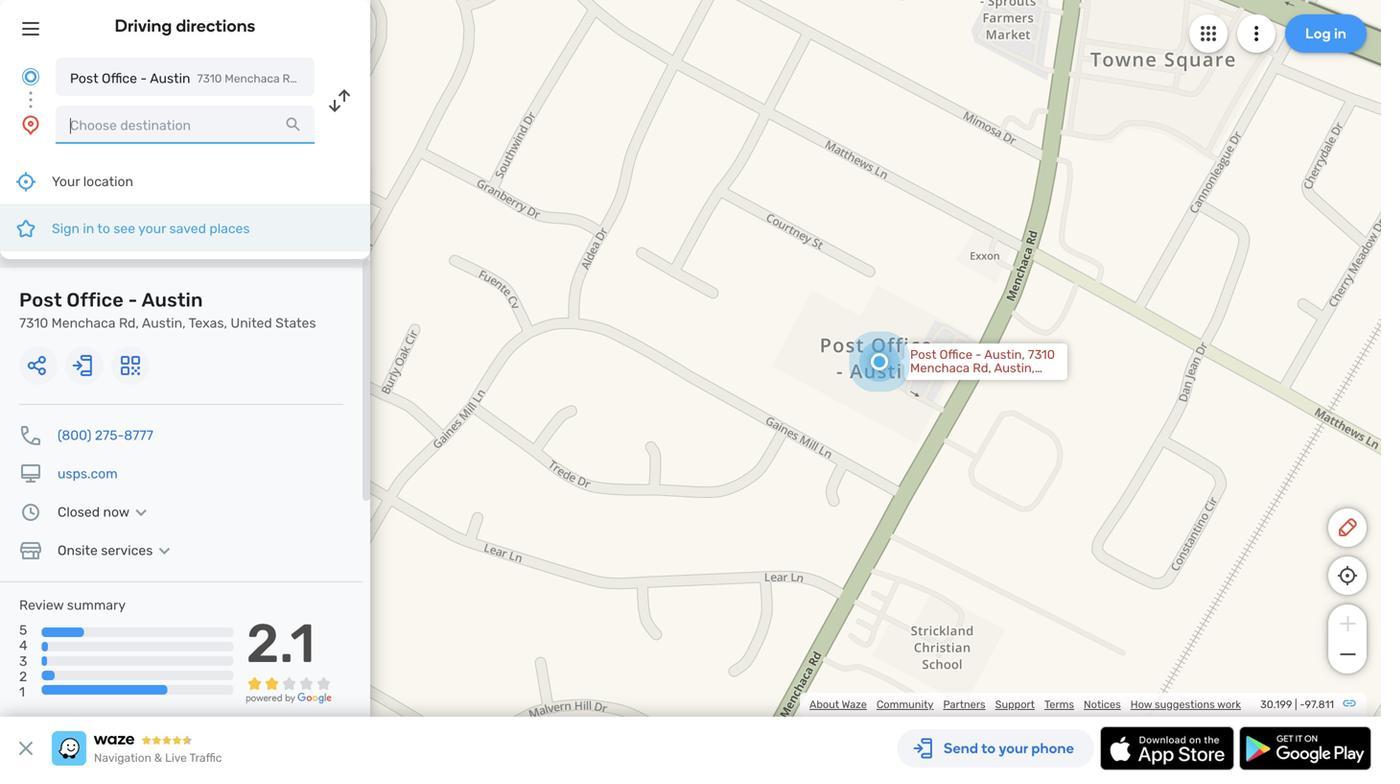 Task type: locate. For each thing, give the bounding box(es) containing it.
2 vertical spatial office
[[940, 347, 973, 362]]

1 vertical spatial states
[[991, 374, 1029, 389]]

austin inside post office - austin 7310 menchaca rd, austin, texas, united states
[[142, 289, 203, 311]]

1 horizontal spatial states
[[991, 374, 1029, 389]]

1 vertical spatial 7310
[[1029, 347, 1056, 362]]

location image
[[19, 113, 42, 136]]

2 horizontal spatial post
[[911, 347, 937, 362]]

austin inside button
[[150, 71, 190, 86]]

post for post office - austin 7310 menchaca rd, austin, texas, united states
[[19, 289, 62, 311]]

0 vertical spatial united
[[231, 315, 272, 331]]

- inside post office - austin, 7310 menchaca rd, austin, texas, united states
[[976, 347, 982, 362]]

list box
[[0, 159, 370, 259]]

1 horizontal spatial menchaca
[[911, 361, 970, 376]]

partners
[[944, 698, 986, 711]]

menchaca inside post office - austin 7310 menchaca rd, austin, texas, united states
[[51, 315, 116, 331]]

austin, inside post office - austin 7310 menchaca rd, austin, texas, united states
[[142, 315, 186, 331]]

1 vertical spatial post
[[19, 289, 62, 311]]

onsite
[[58, 543, 98, 559]]

united inside post office - austin 7310 menchaca rd, austin, texas, united states
[[231, 315, 272, 331]]

now
[[103, 504, 130, 520]]

7310 for austin,
[[1029, 347, 1056, 362]]

0 horizontal spatial menchaca
[[51, 315, 116, 331]]

0 vertical spatial rd,
[[119, 315, 139, 331]]

support link
[[996, 698, 1036, 711]]

menchaca for austin,
[[911, 361, 970, 376]]

texas, for austin,
[[911, 374, 947, 389]]

navigation
[[94, 751, 152, 765]]

post office - austin button
[[56, 58, 315, 96]]

pencil image
[[1337, 516, 1360, 539]]

office for post office - austin
[[102, 71, 137, 86]]

austin
[[150, 71, 190, 86], [142, 289, 203, 311]]

review summary
[[19, 597, 126, 613]]

austin, for austin,
[[995, 361, 1035, 376]]

zoom out image
[[1336, 643, 1360, 666]]

1 horizontal spatial 7310
[[1029, 347, 1056, 362]]

texas,
[[189, 315, 227, 331], [911, 374, 947, 389]]

states inside post office - austin 7310 menchaca rd, austin, texas, united states
[[276, 315, 316, 331]]

waze
[[842, 698, 868, 711]]

post for post office - austin, 7310 menchaca rd, austin, texas, united states
[[911, 347, 937, 362]]

post inside post office - austin 7310 menchaca rd, austin, texas, united states
[[19, 289, 62, 311]]

rd,
[[119, 315, 139, 331], [973, 361, 992, 376]]

- for 30.199 | -97.811
[[1301, 698, 1306, 711]]

states
[[276, 315, 316, 331], [991, 374, 1029, 389]]

rd, inside post office - austin 7310 menchaca rd, austin, texas, united states
[[119, 315, 139, 331]]

0 horizontal spatial 7310
[[19, 315, 48, 331]]

5
[[19, 622, 27, 638]]

0 vertical spatial austin
[[150, 71, 190, 86]]

austin,
[[142, 315, 186, 331], [985, 347, 1026, 362], [995, 361, 1035, 376]]

-
[[141, 71, 147, 86], [128, 289, 138, 311], [976, 347, 982, 362], [1301, 698, 1306, 711]]

link image
[[1343, 696, 1358, 711]]

recenter image
[[14, 170, 37, 193]]

x image
[[14, 737, 37, 760]]

1 horizontal spatial rd,
[[973, 361, 992, 376]]

post office - austin
[[70, 71, 190, 86]]

0 vertical spatial office
[[102, 71, 137, 86]]

1 vertical spatial austin
[[142, 289, 203, 311]]

directions
[[176, 15, 256, 36]]

usps.com link
[[58, 466, 118, 482]]

texas, inside post office - austin 7310 menchaca rd, austin, texas, united states
[[189, 315, 227, 331]]

driving
[[115, 15, 172, 36]]

rd, inside post office - austin, 7310 menchaca rd, austin, texas, united states
[[973, 361, 992, 376]]

office for post office - austin 7310 menchaca rd, austin, texas, united states
[[67, 289, 124, 311]]

texas, inside post office - austin, 7310 menchaca rd, austin, texas, united states
[[911, 374, 947, 389]]

0 vertical spatial texas,
[[189, 315, 227, 331]]

0 vertical spatial menchaca
[[51, 315, 116, 331]]

partners link
[[944, 698, 986, 711]]

office for post office - austin, 7310 menchaca rd, austin, texas, united states
[[940, 347, 973, 362]]

7310
[[19, 315, 48, 331], [1029, 347, 1056, 362]]

0 horizontal spatial rd,
[[119, 315, 139, 331]]

1 horizontal spatial post
[[70, 71, 98, 86]]

chevron down image
[[130, 505, 153, 520]]

driving directions
[[115, 15, 256, 36]]

1 horizontal spatial united
[[950, 374, 988, 389]]

1 horizontal spatial texas,
[[911, 374, 947, 389]]

0 horizontal spatial texas,
[[189, 315, 227, 331]]

275-
[[95, 428, 124, 443]]

terms link
[[1045, 698, 1075, 711]]

Choose destination text field
[[56, 106, 315, 144]]

(800) 275-8777 link
[[58, 428, 153, 443]]

2 vertical spatial post
[[911, 347, 937, 362]]

post
[[70, 71, 98, 86], [19, 289, 62, 311], [911, 347, 937, 362]]

united for austin,
[[950, 374, 988, 389]]

1 vertical spatial rd,
[[973, 361, 992, 376]]

states inside post office - austin, 7310 menchaca rd, austin, texas, united states
[[991, 374, 1029, 389]]

office inside post office - austin, 7310 menchaca rd, austin, texas, united states
[[940, 347, 973, 362]]

7310 inside post office - austin 7310 menchaca rd, austin, texas, united states
[[19, 315, 48, 331]]

2
[[19, 669, 27, 685]]

post inside 'post office - austin' button
[[70, 71, 98, 86]]

united inside post office - austin, 7310 menchaca rd, austin, texas, united states
[[950, 374, 988, 389]]

rd, for austin,
[[973, 361, 992, 376]]

post office - austin, 7310 menchaca rd, austin, texas, united states
[[911, 347, 1056, 389]]

2.1
[[246, 612, 315, 676]]

- for post office - austin 7310 menchaca rd, austin, texas, united states
[[128, 289, 138, 311]]

office inside post office - austin 7310 menchaca rd, austin, texas, united states
[[67, 289, 124, 311]]

- inside 'post office - austin' button
[[141, 71, 147, 86]]

office
[[102, 71, 137, 86], [67, 289, 124, 311], [940, 347, 973, 362]]

community link
[[877, 698, 934, 711]]

zoom in image
[[1336, 612, 1360, 635]]

|
[[1296, 698, 1298, 711]]

- inside post office - austin 7310 menchaca rd, austin, texas, united states
[[128, 289, 138, 311]]

1 vertical spatial office
[[67, 289, 124, 311]]

usps.com
[[58, 466, 118, 482]]

7310 inside post office - austin, 7310 menchaca rd, austin, texas, united states
[[1029, 347, 1056, 362]]

austin for post office - austin 7310 menchaca rd, austin, texas, united states
[[142, 289, 203, 311]]

closed now button
[[58, 504, 153, 520]]

menchaca inside post office - austin, 7310 menchaca rd, austin, texas, united states
[[911, 361, 970, 376]]

0 vertical spatial post
[[70, 71, 98, 86]]

1 vertical spatial united
[[950, 374, 988, 389]]

30.199
[[1261, 698, 1293, 711]]

- for post office - austin, 7310 menchaca rd, austin, texas, united states
[[976, 347, 982, 362]]

onsite services
[[58, 543, 153, 559]]

post inside post office - austin, 7310 menchaca rd, austin, texas, united states
[[911, 347, 937, 362]]

0 horizontal spatial post
[[19, 289, 62, 311]]

0 horizontal spatial united
[[231, 315, 272, 331]]

menchaca
[[51, 315, 116, 331], [911, 361, 970, 376]]

states for austin,
[[991, 374, 1029, 389]]

community
[[877, 698, 934, 711]]

1 vertical spatial texas,
[[911, 374, 947, 389]]

1 vertical spatial menchaca
[[911, 361, 970, 376]]

0 vertical spatial states
[[276, 315, 316, 331]]

united
[[231, 315, 272, 331], [950, 374, 988, 389]]

office inside button
[[102, 71, 137, 86]]

0 horizontal spatial states
[[276, 315, 316, 331]]

0 vertical spatial 7310
[[19, 315, 48, 331]]



Task type: describe. For each thing, give the bounding box(es) containing it.
austin for post office - austin
[[150, 71, 190, 86]]

review
[[19, 597, 64, 613]]

computer image
[[19, 463, 42, 486]]

3
[[19, 653, 27, 669]]

5 4 3 2 1
[[19, 622, 28, 700]]

texas, for austin
[[189, 315, 227, 331]]

8777
[[124, 428, 153, 443]]

current location image
[[19, 65, 42, 88]]

suggestions
[[1156, 698, 1216, 711]]

summary
[[67, 597, 126, 613]]

97.811
[[1306, 698, 1335, 711]]

how
[[1131, 698, 1153, 711]]

rd, for austin
[[119, 315, 139, 331]]

store image
[[19, 539, 42, 562]]

work
[[1218, 698, 1242, 711]]

live
[[165, 751, 187, 765]]

&
[[154, 751, 162, 765]]

30.199 | -97.811
[[1261, 698, 1335, 711]]

about waze community partners support terms notices how suggestions work
[[810, 698, 1242, 711]]

- for post office - austin
[[141, 71, 147, 86]]

(800) 275-8777
[[58, 428, 153, 443]]

post for post office - austin
[[70, 71, 98, 86]]

post office - austin 7310 menchaca rd, austin, texas, united states
[[19, 289, 316, 331]]

services
[[101, 543, 153, 559]]

notices link
[[1085, 698, 1122, 711]]

about
[[810, 698, 840, 711]]

notices
[[1085, 698, 1122, 711]]

menchaca for austin
[[51, 315, 116, 331]]

(800)
[[58, 428, 92, 443]]

support
[[996, 698, 1036, 711]]

4
[[19, 638, 28, 654]]

chevron down image
[[153, 543, 176, 559]]

traffic
[[190, 751, 222, 765]]

1
[[19, 684, 25, 700]]

how suggestions work link
[[1131, 698, 1242, 711]]

closed
[[58, 504, 100, 520]]

7310 for austin
[[19, 315, 48, 331]]

onsite services button
[[58, 543, 176, 559]]

austin, for austin
[[142, 315, 186, 331]]

united for austin
[[231, 315, 272, 331]]

closed now
[[58, 504, 130, 520]]

clock image
[[19, 501, 42, 524]]

star image
[[14, 217, 37, 240]]

states for austin
[[276, 315, 316, 331]]

about waze link
[[810, 698, 868, 711]]

call image
[[19, 424, 42, 447]]

terms
[[1045, 698, 1075, 711]]

navigation & live traffic
[[94, 751, 222, 765]]



Task type: vqa. For each thing, say whether or not it's contained in the screenshot.
the Choose destination text field
yes



